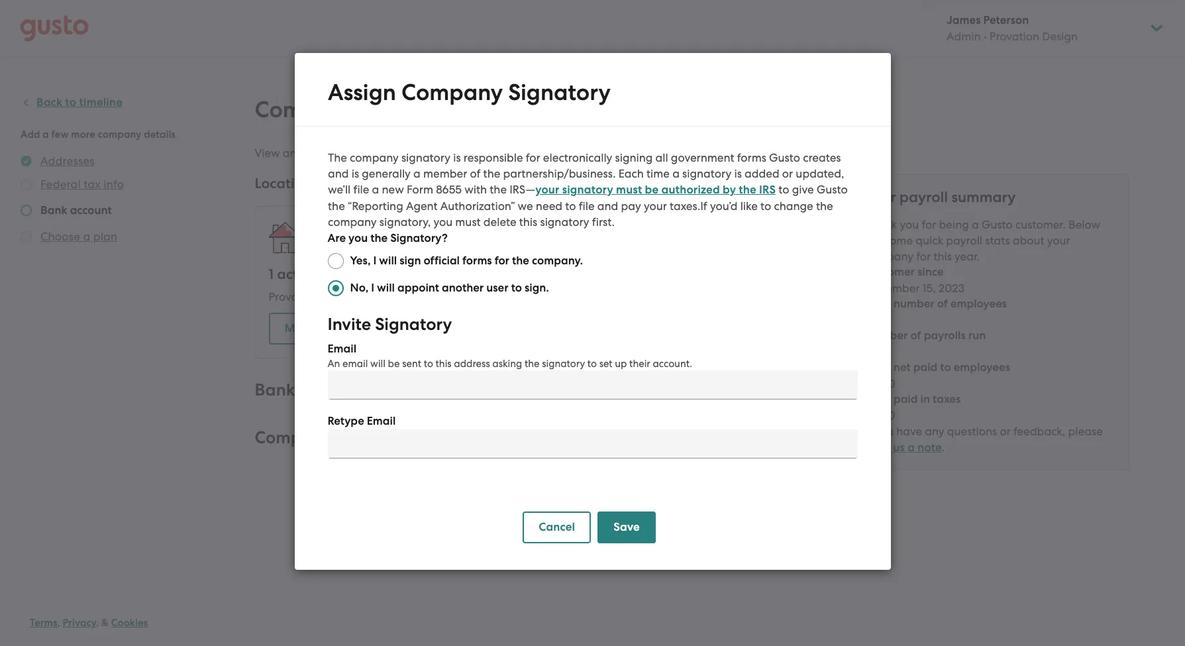 Task type: vqa. For each thing, say whether or not it's contained in the screenshot.
the View and edit your business locations, connected bank accounts for payroll, and company signatories.
yes



Task type: locate. For each thing, give the bounding box(es) containing it.
will left sign
[[379, 254, 397, 268]]

if
[[701, 200, 707, 213], [865, 425, 872, 438]]

15,
[[923, 282, 936, 295]]

total net paid to employees $0.00 total paid in taxes $0.00
[[865, 361, 1011, 422]]

0 horizontal spatial edit
[[307, 147, 327, 160]]

gusto up added
[[769, 151, 800, 164]]

for up user
[[495, 254, 510, 268]]

0 horizontal spatial is
[[351, 167, 359, 180]]

0 vertical spatial of
[[470, 167, 481, 180]]

1 left state
[[531, 290, 535, 304]]

1 vertical spatial of
[[938, 297, 949, 311]]

the right asking
[[525, 358, 540, 370]]

file
[[353, 183, 369, 196], [579, 200, 595, 213]]

1 vertical spatial company signatory
[[312, 455, 417, 469]]

will right the no,
[[377, 281, 395, 295]]

you inside thank you for being a gusto customer. below are some quick payroll stats about your company for this year.
[[901, 218, 920, 231]]

0 horizontal spatial email
[[328, 342, 357, 356]]

forms inside the 'the company signatory is responsible for electronically signing all government forms gusto creates and is generally a member of the partnership/business. each time a signatory is added or updated, we'll file a new form 8655 with the irs—'
[[737, 151, 767, 164]]

no, i will appoint another user to sign.
[[350, 281, 549, 295]]

a right being
[[972, 218, 980, 231]]

, left privacy
[[57, 617, 60, 629]]

in left the taxes
[[921, 392, 931, 406]]

is up by
[[734, 167, 742, 180]]

you down agent
[[433, 215, 453, 229]]

the
[[483, 167, 500, 180], [490, 183, 507, 196], [739, 183, 757, 197], [328, 200, 345, 213], [816, 200, 833, 213], [371, 231, 388, 245], [512, 254, 530, 268], [525, 358, 540, 370]]

1 vertical spatial assign
[[443, 455, 477, 469]]

questions
[[948, 425, 998, 438]]

customer since november 15, 2023
[[865, 265, 965, 295]]

we
[[518, 200, 533, 213]]

1 horizontal spatial in
[[921, 392, 931, 406]]

must inside if you'd like to change the company signatory, you must delete this signatory first.
[[455, 215, 481, 229]]

file up first.
[[579, 200, 595, 213]]

your down customer.
[[1048, 234, 1071, 247]]

0 horizontal spatial be
[[388, 358, 400, 370]]

for inside the 'the company signatory is responsible for electronically signing all government forms gusto creates and is generally a member of the partnership/business. each time a signatory is added or updated, we'll file a new form 8655 with the irs—'
[[526, 151, 540, 164]]

to inside total net paid to employees $0.00 total paid in taxes $0.00
[[941, 361, 952, 375]]

1 total from the top
[[865, 297, 891, 311]]

and inside the 'the company signatory is responsible for electronically signing all government forms gusto creates and is generally a member of the partnership/business. each time a signatory is added or updated, we'll file a new form 8655 with the irs—'
[[328, 167, 349, 180]]

a right module__icon___go7vc
[[480, 455, 487, 469]]

are
[[865, 234, 883, 247]]

1 vertical spatial edit
[[811, 455, 832, 469]]

1 right has
[[381, 290, 385, 304]]

bank accounts
[[255, 380, 370, 400]]

official
[[424, 254, 460, 268]]

to down irs
[[761, 200, 771, 213]]

1 vertical spatial forms
[[463, 254, 492, 268]]

0 horizontal spatial gusto
[[769, 151, 800, 164]]

1 horizontal spatial email
[[367, 414, 396, 428]]

edit inside button
[[811, 455, 832, 469]]

if you have any questions or feedback, please send us a note .
[[865, 425, 1104, 455]]

like
[[741, 200, 758, 213]]

2 vertical spatial total
[[865, 392, 891, 406]]

signatory inside email an email will be sent to this address asking the signatory to set up their account.
[[542, 358, 585, 370]]

2 vertical spatial this
[[436, 358, 452, 370]]

updated,
[[796, 167, 844, 180]]

2 horizontal spatial 1
[[531, 290, 535, 304]]

1 vertical spatial i
[[371, 281, 375, 295]]

0 vertical spatial or
[[782, 167, 793, 180]]

this down we
[[519, 215, 537, 229]]

if up send
[[865, 425, 872, 438]]

document containing assign
[[295, 53, 891, 570]]

and right view
[[283, 147, 304, 160]]

if inside if you'd like to change the company signatory, you must delete this signatory first.
[[701, 200, 707, 213]]

1 horizontal spatial active
[[388, 290, 420, 304]]

if inside if you have any questions or feedback, please send us a note .
[[865, 425, 872, 438]]

$0.00 down net
[[865, 377, 896, 390]]

accounts
[[543, 147, 590, 160]]

a up form
[[413, 167, 420, 180]]

0 horizontal spatial 1
[[269, 266, 274, 283]]

total number of employees
[[865, 297, 1008, 311]]

email up an
[[328, 342, 357, 356]]

2 vertical spatial of
[[911, 329, 922, 343]]

the down we'll
[[328, 200, 345, 213]]

save
[[614, 520, 640, 534]]

1 vertical spatial must
[[455, 215, 481, 229]]

gusto inside to give gusto the "reporting agent authorization" we need to file and pay your taxes.
[[817, 183, 848, 196]]

and up time
[[652, 147, 673, 160]]

employees
[[951, 297, 1008, 311], [954, 361, 1011, 375]]

1 horizontal spatial must
[[616, 183, 642, 197]]

1 vertical spatial this
[[934, 250, 953, 263]]

the right change
[[816, 200, 833, 213]]

1 horizontal spatial this
[[519, 215, 537, 229]]

in left state
[[519, 290, 529, 304]]

for up "partnership/business."
[[526, 151, 540, 164]]

active up the invite signatory
[[388, 290, 420, 304]]

forms up added
[[737, 151, 767, 164]]

for down quick
[[917, 250, 931, 263]]

a inside if you have any questions or feedback, please send us a note .
[[908, 441, 916, 455]]

1 horizontal spatial edit
[[811, 455, 832, 469]]

signatory left module__icon___go7vc
[[366, 455, 417, 469]]

paid
[[914, 361, 938, 375], [894, 392, 918, 406]]

1 horizontal spatial ,
[[96, 617, 99, 629]]

1 vertical spatial location
[[474, 290, 516, 304]]

be
[[645, 183, 659, 197], [388, 358, 400, 370]]

0 vertical spatial this
[[519, 215, 537, 229]]

0 vertical spatial if
[[701, 200, 707, 213]]

0 horizontal spatial must
[[455, 215, 481, 229]]

signatory
[[401, 151, 450, 164], [683, 167, 732, 180], [562, 183, 613, 197], [540, 215, 589, 229], [542, 358, 585, 370], [490, 455, 540, 469]]

1 horizontal spatial of
[[911, 329, 922, 343]]

location up provation design has 1 active company location in 1 state
[[386, 266, 440, 283]]

if for this
[[701, 200, 707, 213]]

to right user
[[512, 281, 522, 295]]

electronically
[[543, 151, 612, 164]]

will right email
[[371, 358, 386, 370]]

be left sent
[[388, 358, 400, 370]]

must
[[616, 183, 642, 197], [455, 215, 481, 229]]

signatory inside if you'd like to change the company signatory, you must delete this signatory first.
[[540, 215, 589, 229]]

gusto down updated,
[[817, 183, 848, 196]]

2023
[[939, 282, 965, 295]]

be down time
[[645, 183, 659, 197]]

state
[[538, 290, 564, 304]]

0 horizontal spatial ,
[[57, 617, 60, 629]]

or inside if you have any questions or feedback, please send us a note .
[[1001, 425, 1011, 438]]

1 vertical spatial be
[[388, 358, 400, 370]]

must down authorization"
[[455, 215, 481, 229]]

has
[[360, 290, 379, 304]]

1 vertical spatial total
[[865, 361, 891, 375]]

assign company signatory
[[328, 79, 611, 106]]

2 horizontal spatial this
[[934, 250, 953, 263]]

forms up another
[[463, 254, 492, 268]]

Retype Email text field
[[328, 430, 858, 459]]

0 vertical spatial in
[[519, 290, 529, 304]]

0 vertical spatial paid
[[914, 361, 938, 375]]

0 horizontal spatial this
[[436, 358, 452, 370]]

your down your signatory must be authorized by the irs link
[[644, 200, 667, 213]]

assign inside button
[[443, 455, 477, 469]]

0 vertical spatial be
[[645, 183, 659, 197]]

a inside thank you for being a gusto customer. below are some quick payroll stats about your company for this year.
[[972, 218, 980, 231]]

i right the no,
[[371, 281, 375, 295]]

locations
[[255, 175, 318, 192]]

0 vertical spatial must
[[616, 183, 642, 197]]

0 vertical spatial file
[[353, 183, 369, 196]]

your left business
[[330, 147, 353, 160]]

gusto up stats
[[982, 218, 1013, 231]]

you for if you have any questions or feedback, please send us a note .
[[875, 425, 894, 438]]

the company signatory is responsible for electronically signing all government forms gusto creates and is generally a member of the partnership/business. each time a signatory is added or updated, we'll file a new form 8655 with the irs—
[[328, 151, 844, 196]]

details
[[362, 96, 434, 123]]

employees down run on the right of page
[[954, 361, 1011, 375]]

2 vertical spatial gusto
[[982, 218, 1013, 231]]

paid right net
[[914, 361, 938, 375]]

location
[[386, 266, 440, 283], [474, 290, 516, 304]]

will
[[379, 254, 397, 268], [377, 281, 395, 295], [371, 358, 386, 370]]

since
[[918, 265, 944, 279]]

company signatory down accounts
[[255, 428, 412, 448]]

have
[[897, 425, 923, 438]]

list containing customer since
[[865, 264, 1116, 424]]

and up first.
[[597, 200, 618, 213]]

of up with
[[470, 167, 481, 180]]

"reporting
[[348, 200, 403, 213]]

1 vertical spatial or
[[1001, 425, 1011, 438]]

signatory inside button
[[490, 455, 540, 469]]

and down the
[[328, 167, 349, 180]]

total down november
[[865, 297, 891, 311]]

is down business
[[351, 167, 359, 180]]

, left &
[[96, 617, 99, 629]]

the inside email an email will be sent to this address asking the signatory to set up their account.
[[525, 358, 540, 370]]

1 horizontal spatial assign
[[443, 455, 477, 469]]

design
[[321, 290, 357, 304]]

will for appoint
[[377, 281, 395, 295]]

,
[[57, 617, 60, 629], [96, 617, 99, 629]]

thank you for being a gusto customer. below are some quick payroll stats about your company for this year.
[[865, 218, 1101, 263]]

your payroll summary
[[865, 188, 1016, 206]]

a inside button
[[480, 455, 487, 469]]

i
[[374, 254, 377, 268], [371, 281, 375, 295]]

or right questions
[[1001, 425, 1011, 438]]

below
[[1069, 218, 1101, 231]]

gusto inside the 'the company signatory is responsible for electronically signing all government forms gusto creates and is generally a member of the partnership/business. each time a signatory is added or updated, we'll file a new form 8655 with the irs—'
[[769, 151, 800, 164]]

this inside thank you for being a gusto customer. below are some quick payroll stats about your company for this year.
[[934, 250, 953, 263]]

total
[[865, 297, 891, 311], [865, 361, 891, 375], [865, 392, 891, 406]]

0 vertical spatial gusto
[[769, 151, 800, 164]]

company signatory down retype email
[[312, 455, 417, 469]]

manage your company locations
[[285, 322, 461, 335]]

another
[[442, 281, 484, 295]]

you inside if you have any questions or feedback, please send us a note .
[[875, 425, 894, 438]]

gusto
[[769, 151, 800, 164], [817, 183, 848, 196], [982, 218, 1013, 231]]

1 horizontal spatial gusto
[[817, 183, 848, 196]]

0 vertical spatial company signatory
[[255, 428, 412, 448]]

0 horizontal spatial or
[[782, 167, 793, 180]]

i right yes,
[[374, 254, 377, 268]]

1 vertical spatial file
[[579, 200, 595, 213]]

file inside the 'the company signatory is responsible for electronically signing all government forms gusto creates and is generally a member of the partnership/business. each time a signatory is added or updated, we'll file a new form 8655 with the irs—'
[[353, 183, 369, 196]]

if for note
[[865, 425, 872, 438]]

you'd
[[710, 200, 738, 213]]

the up sign.
[[512, 254, 530, 268]]

signatory?
[[391, 231, 448, 245]]

view and edit your business locations, connected bank accounts for payroll, and company signatories.
[[255, 147, 787, 160]]

this left address
[[436, 358, 452, 370]]

1 up the provation
[[269, 266, 274, 283]]

0 vertical spatial location
[[386, 266, 440, 283]]

$0.00 up send
[[865, 409, 896, 422]]

assign right module__icon___go7vc
[[443, 455, 477, 469]]

0 vertical spatial email
[[328, 342, 357, 356]]

active
[[277, 266, 317, 283], [388, 290, 420, 304]]

payroll
[[900, 188, 949, 206], [947, 234, 983, 247]]

Email text field
[[328, 371, 858, 400]]

payroll up being
[[900, 188, 949, 206]]

or up give
[[782, 167, 793, 180]]

note
[[918, 441, 943, 455]]

1 vertical spatial $0.00
[[865, 409, 896, 422]]

are you the signatory?
[[328, 231, 448, 245]]

quick
[[916, 234, 944, 247]]

1 vertical spatial if
[[865, 425, 872, 438]]

your signatory must be authorized by the irs link
[[535, 183, 776, 197]]

Yes, I will sign official forms for the company. radio
[[328, 253, 344, 269]]

you
[[433, 215, 453, 229], [901, 218, 920, 231], [349, 231, 368, 245], [875, 425, 894, 438]]

will inside email an email will be sent to this address asking the signatory to set up their account.
[[371, 358, 386, 370]]

0 vertical spatial will
[[379, 254, 397, 268]]

company
[[401, 79, 503, 106], [255, 96, 356, 123], [255, 428, 331, 448], [312, 455, 363, 469]]

2 horizontal spatial gusto
[[982, 218, 1013, 231]]

to right sent
[[424, 358, 433, 370]]

list
[[865, 264, 1116, 424]]

0 horizontal spatial of
[[470, 167, 481, 180]]

manage your company locations link
[[269, 313, 493, 345]]

2 total from the top
[[865, 361, 891, 375]]

gusto inside thank you for being a gusto customer. below are some quick payroll stats about your company for this year.
[[982, 218, 1013, 231]]

total up send
[[865, 392, 891, 406]]

1 vertical spatial payroll
[[947, 234, 983, 247]]

assign
[[328, 79, 396, 106], [443, 455, 477, 469]]

2 vertical spatial will
[[371, 358, 386, 370]]

time
[[647, 167, 670, 180]]

send us a note link
[[865, 441, 943, 455]]

0 horizontal spatial location
[[386, 266, 440, 283]]

1 vertical spatial gusto
[[817, 183, 848, 196]]

yes, i will sign official forms for the company.
[[350, 254, 583, 268]]

some
[[886, 234, 914, 247]]

email right "retype"
[[367, 414, 396, 428]]

year.
[[955, 250, 981, 263]]

if left you'd in the top of the page
[[701, 200, 707, 213]]

is up member
[[453, 151, 461, 164]]

0 vertical spatial forms
[[737, 151, 767, 164]]

for up quick
[[922, 218, 937, 231]]

0 vertical spatial $0.00
[[865, 377, 896, 390]]

0 horizontal spatial if
[[701, 200, 707, 213]]

run
[[969, 329, 987, 343]]

1 horizontal spatial if
[[865, 425, 872, 438]]

3 total from the top
[[865, 392, 891, 406]]

0 vertical spatial active
[[277, 266, 317, 283]]

1 vertical spatial employees
[[954, 361, 1011, 375]]

1 $0.00 from the top
[[865, 377, 896, 390]]

document
[[295, 53, 891, 570]]

company inside thank you for being a gusto customer. below are some quick payroll stats about your company for this year.
[[865, 250, 914, 263]]

1 horizontal spatial or
[[1001, 425, 1011, 438]]

company details
[[255, 96, 434, 123]]

partnership/business.
[[503, 167, 616, 180]]

1 vertical spatial in
[[921, 392, 931, 406]]

the
[[328, 151, 347, 164]]

0 vertical spatial i
[[374, 254, 377, 268]]

company up locations,
[[401, 79, 503, 106]]

to
[[779, 183, 789, 196], [565, 200, 576, 213], [761, 200, 771, 213], [512, 281, 522, 295], [424, 358, 433, 370], [588, 358, 597, 370], [941, 361, 952, 375]]

2 $0.00 from the top
[[865, 409, 896, 422]]

of left payrolls
[[911, 329, 922, 343]]

0 vertical spatial payroll
[[900, 188, 949, 206]]

0 vertical spatial assign
[[328, 79, 396, 106]]

to right need
[[565, 200, 576, 213]]

active up the provation
[[277, 266, 317, 283]]

total left net
[[865, 361, 891, 375]]

1 horizontal spatial forms
[[737, 151, 767, 164]]

signatories.
[[727, 147, 787, 160]]

file up "reporting
[[353, 183, 369, 196]]

this inside if you'd like to change the company signatory, you must delete this signatory first.
[[519, 215, 537, 229]]

you up some on the right top of page
[[901, 218, 920, 231]]

0 vertical spatial total
[[865, 297, 891, 311]]

must up 'pay'
[[616, 183, 642, 197]]

0 horizontal spatial file
[[353, 183, 369, 196]]

1 horizontal spatial file
[[579, 200, 595, 213]]

provation
[[269, 290, 319, 304]]

paid down net
[[894, 392, 918, 406]]

authorized
[[662, 183, 720, 197]]

employees down 2023
[[951, 297, 1008, 311]]

0 vertical spatial employees
[[951, 297, 1008, 311]]

for left payroll,
[[593, 147, 607, 160]]

give
[[792, 183, 814, 196]]

0 horizontal spatial forms
[[463, 254, 492, 268]]

of down 2023
[[938, 297, 949, 311]]

0 horizontal spatial assign
[[328, 79, 396, 106]]

assign up business
[[328, 79, 396, 106]]

this up since
[[934, 250, 953, 263]]

you right are
[[349, 231, 368, 245]]

your down design
[[333, 322, 357, 335]]

location left sign.
[[474, 290, 516, 304]]

your
[[330, 147, 353, 160], [535, 183, 560, 197], [644, 200, 667, 213], [1048, 234, 1071, 247], [333, 322, 357, 335]]

2 , from the left
[[96, 617, 99, 629]]

the down responsible
[[483, 167, 500, 180]]

a right us at the right of page
[[908, 441, 916, 455]]

1 vertical spatial will
[[377, 281, 395, 295]]

payroll up year.
[[947, 234, 983, 247]]



Task type: describe. For each thing, give the bounding box(es) containing it.
signatory,
[[379, 215, 431, 229]]

to right irs
[[779, 183, 789, 196]]

be inside email an email will be sent to this address asking the signatory to set up their account.
[[388, 358, 400, 370]]

november
[[865, 282, 920, 295]]

cookies
[[111, 617, 148, 629]]

each
[[619, 167, 644, 180]]

customer
[[865, 265, 915, 279]]

by
[[723, 183, 736, 197]]

the inside if you'd like to change the company signatory, you must delete this signatory first.
[[816, 200, 833, 213]]

2 horizontal spatial of
[[938, 297, 949, 311]]

cookies button
[[111, 615, 148, 631]]

about
[[1013, 234, 1045, 247]]

payroll inside thank you for being a gusto customer. below are some quick payroll stats about your company for this year.
[[947, 234, 983, 247]]

a up "reporting
[[372, 183, 379, 196]]

module__icon___go7vc image
[[427, 457, 438, 467]]

number of payrolls run
[[865, 329, 987, 343]]

of inside the 'the company signatory is responsible for electronically signing all government forms gusto creates and is generally a member of the partnership/business. each time a signatory is added or updated, we'll file a new form 8655 with the irs—'
[[470, 167, 481, 180]]

your up need
[[535, 183, 560, 197]]

in inside total net paid to employees $0.00 total paid in taxes $0.00
[[921, 392, 931, 406]]

signing
[[615, 151, 653, 164]]

their
[[630, 358, 651, 370]]

home image
[[20, 15, 89, 41]]

company inside the 'the company signatory is responsible for electronically signing all government forms gusto creates and is generally a member of the partnership/business. each time a signatory is added or updated, we'll file a new form 8655 with the irs—'
[[350, 151, 399, 164]]

to inside if you'd like to change the company signatory, you must delete this signatory first.
[[761, 200, 771, 213]]

i for yes,
[[374, 254, 377, 268]]

privacy link
[[63, 617, 96, 629]]

to left set
[[588, 358, 597, 370]]

the up yes,
[[371, 231, 388, 245]]

your inside to give gusto the "reporting agent authorization" we need to file and pay your taxes.
[[644, 200, 667, 213]]

0 horizontal spatial active
[[277, 266, 317, 283]]

invite signatory
[[328, 314, 452, 335]]

1 horizontal spatial is
[[453, 151, 461, 164]]

bank
[[255, 380, 295, 400]]

asking
[[493, 358, 523, 370]]

generally
[[362, 167, 411, 180]]

account menu element
[[930, 0, 1166, 56]]

0 horizontal spatial in
[[519, 290, 529, 304]]

company inside if you'd like to change the company signatory, you must delete this signatory first.
[[328, 215, 377, 229]]

agent
[[406, 200, 438, 213]]

assign a signatory
[[443, 455, 540, 469]]

you for are you the signatory?
[[349, 231, 368, 245]]

1 vertical spatial active
[[388, 290, 420, 304]]

1 active company location
[[269, 266, 440, 283]]

edit button
[[796, 455, 832, 471]]

8655
[[436, 183, 462, 196]]

company up the
[[255, 96, 356, 123]]

1 horizontal spatial location
[[474, 290, 516, 304]]

terms
[[30, 617, 57, 629]]

the up like
[[739, 183, 757, 197]]

if you'd like to change the company signatory, you must delete this signatory first.
[[328, 200, 833, 229]]

with
[[464, 183, 487, 196]]

locations,
[[402, 147, 453, 160]]

address
[[454, 358, 490, 370]]

or inside the 'the company signatory is responsible for electronically signing all government forms gusto creates and is generally a member of the partnership/business. each time a signatory is added or updated, we'll file a new form 8655 with the irs—'
[[782, 167, 793, 180]]

retype email
[[328, 414, 396, 428]]

stats
[[986, 234, 1011, 247]]

employees inside total net paid to employees $0.00 total paid in taxes $0.00
[[954, 361, 1011, 375]]

pay
[[621, 200, 641, 213]]

new
[[382, 183, 404, 196]]

cancel button
[[523, 512, 591, 544]]

a right time
[[673, 167, 680, 180]]

will for sign
[[379, 254, 397, 268]]

your
[[865, 188, 897, 206]]

appoint
[[398, 281, 440, 295]]

retype
[[328, 414, 364, 428]]

delete
[[483, 215, 516, 229]]

connected
[[455, 147, 511, 160]]

email an email will be sent to this address asking the signatory to set up their account.
[[328, 342, 693, 370]]

change
[[774, 200, 814, 213]]

assign for assign company signatory
[[328, 79, 396, 106]]

company.
[[532, 254, 583, 268]]

an
[[328, 358, 340, 370]]

i for no,
[[371, 281, 375, 295]]

total for total net paid to employees $0.00 total paid in taxes $0.00
[[865, 361, 891, 375]]

added
[[745, 167, 780, 180]]

.
[[943, 441, 946, 454]]

any
[[926, 425, 945, 438]]

&
[[101, 617, 109, 629]]

privacy
[[63, 617, 96, 629]]

sent
[[402, 358, 422, 370]]

send
[[865, 441, 891, 455]]

your inside thank you for being a gusto customer. below are some quick payroll stats about your company for this year.
[[1048, 234, 1071, 247]]

total for total number of employees
[[865, 297, 891, 311]]

1 horizontal spatial 1
[[381, 290, 385, 304]]

1 , from the left
[[57, 617, 60, 629]]

provation design has 1 active company location in 1 state
[[269, 290, 564, 304]]

the right with
[[490, 183, 507, 196]]

terms , privacy , & cookies
[[30, 617, 148, 629]]

you for thank you for being a gusto customer. below are some quick payroll stats about your company for this year.
[[901, 218, 920, 231]]

form
[[407, 183, 433, 196]]

1 horizontal spatial be
[[645, 183, 659, 197]]

are
[[328, 231, 346, 245]]

creates
[[803, 151, 841, 164]]

1 vertical spatial paid
[[894, 392, 918, 406]]

2 horizontal spatial is
[[734, 167, 742, 180]]

signatory up accounts
[[508, 79, 611, 106]]

account.
[[653, 358, 693, 370]]

authorization"
[[440, 200, 515, 213]]

and inside to give gusto the "reporting agent authorization" we need to file and pay your taxes.
[[597, 200, 618, 213]]

No, I will appoint another user to sign. radio
[[328, 280, 344, 296]]

number
[[865, 329, 908, 343]]

company down bank
[[255, 428, 331, 448]]

email inside email an email will be sent to this address asking the signatory to set up their account.
[[328, 342, 357, 356]]

member
[[423, 167, 467, 180]]

locations
[[413, 322, 461, 335]]

0 vertical spatial edit
[[307, 147, 327, 160]]

customer.
[[1016, 218, 1067, 231]]

taxes.
[[670, 200, 701, 213]]

taxes
[[933, 392, 961, 406]]

1 vertical spatial email
[[367, 414, 396, 428]]

thank
[[865, 218, 898, 231]]

the inside to give gusto the "reporting agent authorization" we need to file and pay your taxes.
[[328, 200, 345, 213]]

payroll,
[[610, 147, 649, 160]]

signatory down provation design has 1 active company location in 1 state
[[375, 314, 452, 335]]

cancel
[[539, 520, 576, 534]]

yes,
[[350, 254, 371, 268]]

file inside to give gusto the "reporting agent authorization" we need to file and pay your taxes.
[[579, 200, 595, 213]]

sign.
[[525, 281, 549, 295]]

feedback,
[[1014, 425, 1066, 438]]

bank
[[513, 147, 540, 160]]

no,
[[350, 281, 369, 295]]

manage
[[285, 322, 330, 335]]

company down "retype"
[[312, 455, 363, 469]]

summary
[[952, 188, 1016, 206]]

to give gusto the "reporting agent authorization" we need to file and pay your taxes.
[[328, 183, 848, 213]]

number
[[894, 297, 935, 311]]

assign for assign a signatory
[[443, 455, 477, 469]]

save button
[[598, 512, 656, 544]]

this inside email an email will be sent to this address asking the signatory to set up their account.
[[436, 358, 452, 370]]

signatory down accounts
[[335, 428, 412, 448]]

first.
[[592, 215, 615, 229]]

you inside if you'd like to change the company signatory, you must delete this signatory first.
[[433, 215, 453, 229]]



